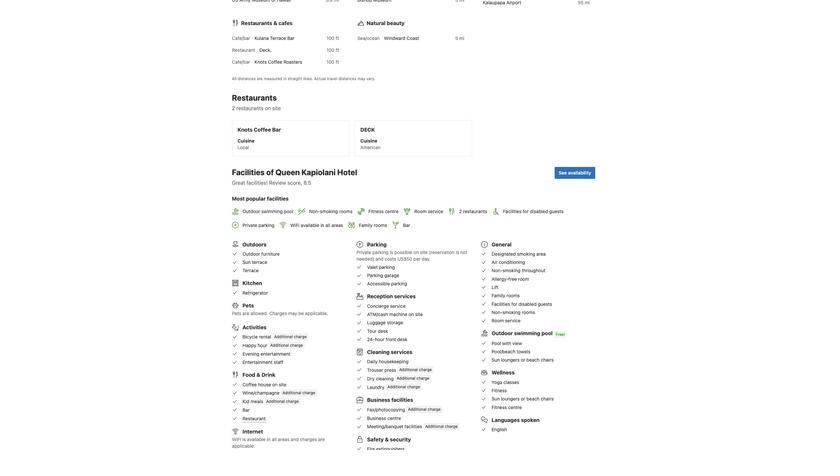 Task type: vqa. For each thing, say whether or not it's contained in the screenshot.


Task type: locate. For each thing, give the bounding box(es) containing it.
2 beach from the top
[[527, 396, 540, 402]]

cuisine up local at top left
[[238, 138, 255, 144]]

site up knots coffee bar
[[272, 105, 281, 111]]

1 horizontal spatial for
[[523, 209, 529, 214]]

0 vertical spatial coffee
[[268, 59, 282, 65]]

0 vertical spatial facilities for disabled guests
[[503, 209, 564, 214]]

1 vertical spatial business
[[367, 416, 386, 421]]

happy hour additional charge
[[243, 343, 303, 348]]

parking up costs
[[373, 250, 389, 255]]

1 cafe/bar from the top
[[232, 35, 250, 41]]

2 horizontal spatial are
[[318, 437, 325, 442]]

ft for roasters
[[336, 59, 339, 65]]

1 chairs from the top
[[541, 357, 554, 363]]

1 distances from the left
[[238, 76, 256, 81]]

1 vertical spatial restaurant
[[243, 416, 266, 422]]

0 horizontal spatial non-smoking rooms
[[309, 209, 353, 214]]

distances right travel
[[339, 76, 357, 81]]

2 chairs from the top
[[541, 396, 554, 402]]

may left be
[[288, 311, 297, 316]]

pool
[[284, 209, 293, 214], [542, 331, 553, 337]]

2 inside restaurants 2 restaurants on site
[[232, 105, 235, 111]]

free!
[[556, 332, 565, 337]]

& right safety
[[385, 437, 389, 443]]

coffee for bar
[[254, 127, 271, 133]]

1 vertical spatial restaurants
[[463, 209, 487, 214]]

food
[[243, 372, 255, 378]]

parking for accessible parking
[[391, 281, 407, 287]]

wellness
[[492, 370, 515, 376]]

terrace right kulana
[[270, 35, 286, 41]]

knots up cuisine local
[[238, 127, 253, 133]]

room
[[518, 276, 529, 282]]

outdoor down popular
[[243, 209, 260, 214]]

facilities for disabled guests
[[503, 209, 564, 214], [492, 301, 552, 307]]

pets up allowed.
[[243, 303, 254, 309]]

wine/champagne additional charge
[[243, 390, 315, 396]]

site up wine/champagne additional charge
[[279, 382, 287, 388]]

1 vertical spatial hour
[[258, 343, 267, 348]]

are left allowed.
[[243, 311, 249, 316]]

wine/champagne
[[243, 390, 280, 396]]

and inside private parking is possible on site (reservation is not needed) and costs us$50 per day.
[[376, 256, 384, 262]]

is up costs
[[390, 250, 393, 255]]

site right machine
[[415, 312, 423, 317]]

0 horizontal spatial pets
[[232, 311, 241, 316]]

meals
[[251, 399, 263, 405]]

1 horizontal spatial 2
[[459, 209, 462, 214]]

100 ft for roasters
[[327, 59, 339, 65]]

desk right front
[[397, 337, 408, 343]]

restaurants inside restaurants 2 restaurants on site
[[237, 105, 264, 111]]

kid
[[243, 399, 249, 405]]

2 vertical spatial facilities
[[405, 424, 422, 430]]

non- up wifi available in all areas
[[309, 209, 320, 214]]

facilities down review
[[267, 196, 289, 202]]

hour down rental at the left of page
[[258, 343, 267, 348]]

0 vertical spatial restaurants
[[241, 20, 272, 26]]

charge for bicycle rental
[[294, 335, 307, 339]]

beach for pool with view
[[527, 357, 540, 363]]

centre
[[385, 209, 399, 214], [508, 405, 522, 410], [388, 416, 401, 421]]

1 horizontal spatial wifi
[[290, 222, 300, 228]]

hour down tour desk
[[375, 337, 385, 343]]

meeting/banquet facilities additional charge
[[367, 424, 458, 430]]

atm/cash machine on site
[[367, 312, 423, 317]]

is down internet
[[242, 437, 246, 442]]

wifi is available in all areas and charges are applicable.
[[232, 437, 325, 449]]

fitness centre
[[369, 209, 399, 214], [492, 405, 522, 410]]

2 cuisine from the left
[[361, 138, 377, 144]]

2 cafe/bar from the top
[[232, 59, 250, 65]]

services
[[394, 294, 416, 300], [391, 349, 413, 355]]

cafe/bar
[[232, 35, 250, 41], [232, 59, 250, 65]]

services for cleaning services
[[391, 349, 413, 355]]

0 vertical spatial 2
[[232, 105, 235, 111]]

2 vertical spatial service
[[505, 318, 521, 324]]

concierge
[[367, 303, 389, 309]]

house
[[258, 382, 271, 388]]

designated
[[492, 251, 516, 257]]

desk down luggage storage
[[378, 329, 388, 334]]

in inside wifi is available in all areas and charges are applicable.
[[267, 437, 271, 442]]

applicable. down internet
[[232, 443, 255, 449]]

0 vertical spatial cafe/bar
[[232, 35, 250, 41]]

coffee down food
[[243, 382, 257, 388]]

windward
[[384, 35, 406, 41]]

1 vertical spatial disabled
[[519, 301, 537, 307]]

0 vertical spatial &
[[274, 20, 277, 26]]

0 horizontal spatial may
[[288, 311, 297, 316]]

1 vertical spatial 100
[[327, 47, 335, 53]]

parking up needed)
[[367, 242, 387, 248]]

1 or from the top
[[521, 357, 525, 363]]

1 horizontal spatial room
[[492, 318, 504, 324]]

valet parking
[[367, 265, 395, 270]]

2 sun loungers or beach chairs from the top
[[492, 396, 554, 402]]

designated smoking area
[[492, 251, 546, 257]]

room
[[415, 209, 427, 214], [492, 318, 504, 324]]

additional inside bicycle rental additional charge
[[274, 335, 293, 339]]

parking down garage
[[391, 281, 407, 287]]

&
[[274, 20, 277, 26], [257, 372, 260, 378], [385, 437, 389, 443]]

0 vertical spatial private
[[243, 222, 257, 228]]

private parking
[[243, 222, 275, 228]]

charge inside bicycle rental additional charge
[[294, 335, 307, 339]]

2 business from the top
[[367, 416, 386, 421]]

on up wine/champagne additional charge
[[272, 382, 278, 388]]

or for pool/beach towels
[[521, 357, 525, 363]]

chairs for yoga classes
[[541, 396, 554, 402]]

outdoor
[[243, 209, 260, 214], [243, 251, 260, 257], [492, 331, 513, 337]]

and up valet parking
[[376, 256, 384, 262]]

0 horizontal spatial fitness centre
[[369, 209, 399, 214]]

pool/beach
[[492, 349, 516, 355]]

on
[[265, 105, 271, 111], [414, 250, 419, 255], [409, 312, 414, 317], [272, 382, 278, 388]]

wifi inside wifi is available in all areas and charges are applicable.
[[232, 437, 241, 442]]

sun loungers or beach chairs for fitness
[[492, 396, 554, 402]]

facilities up security
[[405, 424, 422, 430]]

0 vertical spatial and
[[376, 256, 384, 262]]

restaurants up kulana
[[241, 20, 272, 26]]

services up machine
[[394, 294, 416, 300]]

& right food
[[257, 372, 260, 378]]

happy
[[243, 343, 256, 348]]

restaurants inside restaurants 2 restaurants on site
[[232, 93, 277, 102]]

sun loungers or beach chairs down classes
[[492, 396, 554, 402]]

0 vertical spatial non-smoking rooms
[[309, 209, 353, 214]]

site up day.
[[420, 250, 428, 255]]

knots down the deck.
[[255, 59, 267, 65]]

sun loungers or beach chairs
[[492, 357, 554, 363], [492, 396, 554, 402]]

site
[[272, 105, 281, 111], [420, 250, 428, 255], [415, 312, 423, 317], [279, 382, 287, 388]]

1 100 from the top
[[327, 35, 335, 41]]

activities
[[243, 325, 267, 331]]

knots for knots coffee roasters
[[255, 59, 267, 65]]

private inside private parking is possible on site (reservation is not needed) and costs us$50 per day.
[[357, 250, 371, 255]]

100 ft for bar
[[327, 35, 339, 41]]

charge inside "happy hour additional charge"
[[290, 343, 303, 348]]

restaurants down measured
[[232, 93, 277, 102]]

free
[[509, 276, 517, 282]]

parking down costs
[[379, 265, 395, 270]]

0 horizontal spatial family rooms
[[359, 222, 387, 228]]

security
[[390, 437, 411, 443]]

1 horizontal spatial service
[[428, 209, 443, 214]]

site inside restaurants 2 restaurants on site
[[272, 105, 281, 111]]

additional inside kid meals additional charge
[[266, 399, 285, 404]]

services up housekeeping
[[391, 349, 413, 355]]

1 vertical spatial desk
[[397, 337, 408, 343]]

additional for meeting/banquet facilities
[[425, 424, 444, 429]]

0 horizontal spatial restaurants
[[237, 105, 264, 111]]

non- down air
[[492, 268, 503, 274]]

parking down valet
[[367, 273, 383, 278]]

on up per
[[414, 250, 419, 255]]

1 horizontal spatial family
[[492, 293, 505, 299]]

coffee house on site
[[243, 382, 287, 388]]

1 horizontal spatial cuisine
[[361, 138, 377, 144]]

1 vertical spatial swimming
[[514, 331, 541, 337]]

charge inside kid meals additional charge
[[286, 399, 299, 404]]

sun for pool with view
[[492, 357, 500, 363]]

sun for yoga classes
[[492, 396, 500, 402]]

0 vertical spatial hour
[[375, 337, 385, 343]]

additional inside trouser press additional charge
[[399, 368, 418, 373]]

ft for bar
[[336, 35, 339, 41]]

additional inside "happy hour additional charge"
[[270, 343, 289, 348]]

1 ft from the top
[[336, 35, 339, 41]]

cafe/bar left kulana
[[232, 35, 250, 41]]

2 parking from the top
[[367, 273, 383, 278]]

great
[[232, 180, 245, 186]]

pool/beach towels
[[492, 349, 531, 355]]

valet
[[367, 265, 378, 270]]

1 horizontal spatial areas
[[332, 222, 343, 228]]

entertainment staff
[[243, 360, 284, 365]]

ft
[[336, 35, 339, 41], [336, 47, 339, 53], [336, 59, 339, 65]]

coffee up cuisine local
[[254, 127, 271, 133]]

& for drink
[[257, 372, 260, 378]]

most popular facilities
[[232, 196, 289, 202]]

1 vertical spatial facilities
[[392, 397, 413, 403]]

2 horizontal spatial &
[[385, 437, 389, 443]]

are right charges on the bottom left
[[318, 437, 325, 442]]

applicable. inside wifi is available in all areas and charges are applicable.
[[232, 443, 255, 449]]

coast
[[407, 35, 419, 41]]

may left vary.
[[358, 76, 365, 81]]

outdoor up with
[[492, 331, 513, 337]]

smoking down conditioning
[[503, 268, 521, 274]]

restaurant up internet
[[243, 416, 266, 422]]

sun loungers or beach chairs down the towels
[[492, 357, 554, 363]]

cuisine inside cuisine american
[[361, 138, 377, 144]]

1 horizontal spatial knots
[[255, 59, 267, 65]]

cuisine
[[238, 138, 255, 144], [361, 138, 377, 144]]

charge inside trouser press additional charge
[[419, 368, 432, 373]]

pool down the score,
[[284, 209, 293, 214]]

outdoor swimming pool up view
[[492, 331, 553, 337]]

business up meeting/banquet
[[367, 416, 386, 421]]

1 vertical spatial areas
[[278, 437, 290, 442]]

storage
[[387, 320, 403, 326]]

pets left allowed.
[[232, 311, 241, 316]]

outdoor swimming pool down most popular facilities
[[243, 209, 293, 214]]

entertainment
[[261, 351, 291, 357]]

safety
[[367, 437, 384, 443]]

1 horizontal spatial non-smoking rooms
[[492, 310, 535, 315]]

0 vertical spatial or
[[521, 357, 525, 363]]

kulana terrace bar
[[255, 35, 295, 41]]

site inside private parking is possible on site (reservation is not needed) and costs us$50 per day.
[[420, 250, 428, 255]]

& for cafes
[[274, 20, 277, 26]]

0 vertical spatial applicable.
[[305, 311, 328, 316]]

non-smoking rooms down lift
[[492, 310, 535, 315]]

area
[[537, 251, 546, 257]]

2 distances from the left
[[339, 76, 357, 81]]

hour
[[375, 337, 385, 343], [258, 343, 267, 348]]

restaurant
[[232, 47, 255, 53], [243, 416, 266, 422]]

0 vertical spatial restaurant
[[232, 47, 255, 53]]

1 100 ft from the top
[[327, 35, 339, 41]]

0 horizontal spatial knots
[[238, 127, 253, 133]]

beach up spoken
[[527, 396, 540, 402]]

family
[[359, 222, 373, 228], [492, 293, 505, 299]]

1 vertical spatial outdoor
[[243, 251, 260, 257]]

1 vertical spatial available
[[247, 437, 266, 442]]

0 vertical spatial facilities
[[232, 168, 265, 177]]

coffee down the deck.
[[268, 59, 282, 65]]

roasters
[[284, 59, 302, 65]]

or for fitness
[[521, 396, 525, 402]]

1 business from the top
[[367, 397, 390, 403]]

0 horizontal spatial pool
[[284, 209, 293, 214]]

parking
[[367, 242, 387, 248], [367, 273, 383, 278]]

reception
[[367, 294, 393, 300]]

all inside wifi is available in all areas and charges are applicable.
[[272, 437, 277, 442]]

additional for trouser press
[[399, 368, 418, 373]]

internet
[[243, 429, 263, 435]]

loungers down classes
[[501, 396, 520, 402]]

0 horizontal spatial outdoor swimming pool
[[243, 209, 293, 214]]

sun down yoga
[[492, 396, 500, 402]]

1 horizontal spatial applicable.
[[305, 311, 328, 316]]

and left charges on the bottom left
[[291, 437, 299, 442]]

additional inside meeting/banquet facilities additional charge
[[425, 424, 444, 429]]

tour desk
[[367, 329, 388, 334]]

1 horizontal spatial terrace
[[270, 35, 286, 41]]

2 vertical spatial in
[[267, 437, 271, 442]]

loungers down pool/beach towels
[[501, 357, 520, 363]]

parking up outdoors
[[259, 222, 275, 228]]

trouser
[[367, 368, 383, 373]]

non-smoking rooms up wifi available in all areas
[[309, 209, 353, 214]]

cafe/bar up all
[[232, 59, 250, 65]]

sun loungers or beach chairs for pool/beach towels
[[492, 357, 554, 363]]

tour
[[367, 329, 377, 334]]

daily
[[367, 359, 378, 365]]

trouser press additional charge
[[367, 368, 432, 373]]

3 ft from the top
[[336, 59, 339, 65]]

additional for happy hour
[[270, 343, 289, 348]]

business facilities
[[367, 397, 413, 403]]

private up outdoors
[[243, 222, 257, 228]]

are inside wifi is available in all areas and charges are applicable.
[[318, 437, 325, 442]]

distances right all
[[238, 76, 256, 81]]

charge for meeting/banquet facilities
[[445, 424, 458, 429]]

charge inside wine/champagne additional charge
[[302, 391, 315, 396]]

1 vertical spatial non-
[[492, 268, 503, 274]]

1 vertical spatial outdoor swimming pool
[[492, 331, 553, 337]]

terrace down sun terrace
[[243, 268, 259, 274]]

outdoor furniture
[[243, 251, 280, 257]]

0 vertical spatial business
[[367, 397, 390, 403]]

3 100 ft from the top
[[327, 59, 339, 65]]

swimming down most popular facilities
[[261, 209, 283, 214]]

evening entertainment
[[243, 351, 291, 357]]

1 vertical spatial ft
[[336, 47, 339, 53]]

bar
[[287, 35, 295, 41], [272, 127, 281, 133], [403, 222, 410, 228], [243, 408, 250, 413]]

0 vertical spatial room service
[[415, 209, 443, 214]]

0 horizontal spatial in
[[267, 437, 271, 442]]

non- down lift
[[492, 310, 503, 315]]

0 horizontal spatial areas
[[278, 437, 290, 442]]

or up spoken
[[521, 396, 525, 402]]

0 vertical spatial ft
[[336, 35, 339, 41]]

cuisine for knots coffee bar
[[238, 138, 255, 144]]

distances
[[238, 76, 256, 81], [339, 76, 357, 81]]

0 vertical spatial pool
[[284, 209, 293, 214]]

are left measured
[[257, 76, 263, 81]]

1 vertical spatial are
[[243, 311, 249, 316]]

1 loungers from the top
[[501, 357, 520, 363]]

business for business facilities
[[367, 397, 390, 403]]

1 horizontal spatial &
[[274, 20, 277, 26]]

1 cuisine from the left
[[238, 138, 255, 144]]

business up fax/photocopying
[[367, 397, 390, 403]]

straight
[[288, 76, 302, 81]]

private up needed)
[[357, 250, 371, 255]]

0 vertical spatial are
[[257, 76, 263, 81]]

all
[[326, 222, 330, 228], [272, 437, 277, 442]]

swimming up view
[[514, 331, 541, 337]]

parking inside private parking is possible on site (reservation is not needed) and costs us$50 per day.
[[373, 250, 389, 255]]

and
[[376, 256, 384, 262], [291, 437, 299, 442]]

facilities up fax/photocopying additional charge
[[392, 397, 413, 403]]

0 vertical spatial chairs
[[541, 357, 554, 363]]

applicable. right be
[[305, 311, 328, 316]]

or down the towels
[[521, 357, 525, 363]]

8.5
[[304, 180, 311, 186]]

2 or from the top
[[521, 396, 525, 402]]

non-
[[309, 209, 320, 214], [492, 268, 503, 274], [492, 310, 503, 315]]

0 horizontal spatial &
[[257, 372, 260, 378]]

1 vertical spatial parking
[[367, 273, 383, 278]]

sun left terrace
[[243, 260, 251, 265]]

hour for happy
[[258, 343, 267, 348]]

additional inside dry cleaning additional charge
[[397, 376, 416, 381]]

outdoor swimming pool
[[243, 209, 293, 214], [492, 331, 553, 337]]

0 horizontal spatial family
[[359, 222, 373, 228]]

is left not
[[456, 250, 459, 255]]

restaurants for restaurants 2 restaurants on site
[[232, 93, 277, 102]]

smoking left area
[[517, 251, 535, 257]]

beach down the towels
[[527, 357, 540, 363]]

pool left free!
[[542, 331, 553, 337]]

1 horizontal spatial private
[[357, 250, 371, 255]]

1 beach from the top
[[527, 357, 540, 363]]

1 sun loungers or beach chairs from the top
[[492, 357, 554, 363]]

charge inside meeting/banquet facilities additional charge
[[445, 424, 458, 429]]

0 vertical spatial room
[[415, 209, 427, 214]]

chairs for pool with view
[[541, 357, 554, 363]]

in
[[283, 76, 287, 81], [321, 222, 324, 228], [267, 437, 271, 442]]

3 100 from the top
[[327, 59, 335, 65]]

on up knots coffee bar
[[265, 105, 271, 111]]

non-smoking rooms
[[309, 209, 353, 214], [492, 310, 535, 315]]

0 vertical spatial terrace
[[270, 35, 286, 41]]

coffee for roasters
[[268, 59, 282, 65]]

restaurant down kulana
[[232, 47, 255, 53]]

1 vertical spatial knots
[[238, 127, 253, 133]]

parking for parking
[[367, 242, 387, 248]]

sun down the pool/beach
[[492, 357, 500, 363]]

fax/photocopying
[[367, 407, 405, 413]]

areas
[[332, 222, 343, 228], [278, 437, 290, 442]]

2 100 ft from the top
[[327, 47, 339, 53]]

1 vertical spatial cafe/bar
[[232, 59, 250, 65]]

fitness
[[369, 209, 384, 214], [492, 388, 507, 394], [492, 405, 507, 410]]

1 vertical spatial 100 ft
[[327, 47, 339, 53]]

all distances are measured in straight lines. actual travel distances may vary.
[[232, 76, 375, 81]]

1 parking from the top
[[367, 242, 387, 248]]

pets for pets are allowed. charges may be applicable.
[[232, 311, 241, 316]]

american
[[361, 145, 381, 150]]

0 vertical spatial restaurants
[[237, 105, 264, 111]]

2 loungers from the top
[[501, 396, 520, 402]]

0 vertical spatial centre
[[385, 209, 399, 214]]

& left cafes
[[274, 20, 277, 26]]

0 vertical spatial outdoor
[[243, 209, 260, 214]]

loungers for fitness
[[501, 396, 520, 402]]

1 vertical spatial family rooms
[[492, 293, 520, 299]]

knots for knots coffee bar
[[238, 127, 253, 133]]

& for security
[[385, 437, 389, 443]]

cuisine up american
[[361, 138, 377, 144]]

outdoor up sun terrace
[[243, 251, 260, 257]]

charge inside dry cleaning additional charge
[[417, 376, 430, 381]]

0 vertical spatial 100
[[327, 35, 335, 41]]

1 horizontal spatial room service
[[492, 318, 521, 324]]



Task type: describe. For each thing, give the bounding box(es) containing it.
0 vertical spatial sun
[[243, 260, 251, 265]]

charge for trouser press
[[419, 368, 432, 373]]

all
[[232, 76, 237, 81]]

costs
[[385, 256, 396, 262]]

hour for 24-
[[375, 337, 385, 343]]

1 vertical spatial fitness
[[492, 388, 507, 394]]

bicycle rental additional charge
[[243, 334, 307, 340]]

queen
[[276, 168, 300, 177]]

parking for parking garage
[[367, 273, 383, 278]]

air conditioning
[[492, 260, 525, 265]]

charge inside laundry additional charge
[[407, 385, 420, 390]]

smoking up wifi available in all areas
[[320, 209, 338, 214]]

popular
[[246, 196, 266, 202]]

smoking up pool with view
[[503, 310, 521, 315]]

wifi available in all areas
[[290, 222, 343, 228]]

of
[[266, 168, 274, 177]]

classes
[[504, 380, 519, 385]]

0 vertical spatial family rooms
[[359, 222, 387, 228]]

additional inside laundry additional charge
[[388, 385, 406, 390]]

0 vertical spatial disabled
[[530, 209, 548, 214]]

1 horizontal spatial outdoor swimming pool
[[492, 331, 553, 337]]

wifi for wifi available in all areas
[[290, 222, 300, 228]]

per
[[414, 256, 421, 262]]

natural
[[367, 20, 386, 26]]

facilities inside facilities of queen kapiolani hotel great facilities! review score, 8.5
[[232, 168, 265, 177]]

2 vertical spatial outdoor
[[492, 331, 513, 337]]

deck
[[361, 127, 375, 133]]

1 vertical spatial room
[[492, 318, 504, 324]]

yoga
[[492, 380, 502, 385]]

beauty
[[387, 20, 405, 26]]

private for private parking
[[243, 222, 257, 228]]

charge for kid meals
[[286, 399, 299, 404]]

available inside wifi is available in all areas and charges are applicable.
[[247, 437, 266, 442]]

evening
[[243, 351, 259, 357]]

services for reception services
[[394, 294, 416, 300]]

loungers for pool/beach towels
[[501, 357, 520, 363]]

1 vertical spatial may
[[288, 311, 297, 316]]

24-hour front desk
[[367, 337, 408, 343]]

on right machine
[[409, 312, 414, 317]]

on inside private parking is possible on site (reservation is not needed) and costs us$50 per day.
[[414, 250, 419, 255]]

1 vertical spatial 2
[[459, 209, 462, 214]]

charges
[[269, 311, 287, 316]]

2 vertical spatial fitness
[[492, 405, 507, 410]]

meeting/banquet
[[367, 424, 403, 430]]

is inside wifi is available in all areas and charges are applicable.
[[242, 437, 246, 442]]

laundry
[[367, 385, 385, 390]]

laundry additional charge
[[367, 385, 420, 390]]

outdoor for non-
[[243, 209, 260, 214]]

kapiolani
[[302, 168, 336, 177]]

1 vertical spatial centre
[[508, 405, 522, 410]]

1 horizontal spatial restaurants
[[463, 209, 487, 214]]

0 horizontal spatial service
[[390, 303, 406, 309]]

1 horizontal spatial pool
[[542, 331, 553, 337]]

1 vertical spatial fitness centre
[[492, 405, 522, 410]]

drink
[[262, 372, 275, 378]]

2 vertical spatial non-
[[492, 310, 503, 315]]

luggage storage
[[367, 320, 403, 326]]

1 horizontal spatial may
[[358, 76, 365, 81]]

1 horizontal spatial family rooms
[[492, 293, 520, 299]]

2 ft from the top
[[336, 47, 339, 53]]

availability
[[568, 170, 591, 176]]

terrace
[[252, 260, 267, 265]]

kulana
[[255, 35, 269, 41]]

lines.
[[303, 76, 313, 81]]

not
[[461, 250, 468, 255]]

24-
[[367, 337, 375, 343]]

cuisine american
[[361, 138, 381, 150]]

beach for yoga classes
[[527, 396, 540, 402]]

additional inside wine/champagne additional charge
[[283, 391, 301, 396]]

additional inside fax/photocopying additional charge
[[408, 407, 427, 412]]

review
[[269, 180, 286, 186]]

conditioning
[[499, 260, 525, 265]]

front
[[386, 337, 396, 343]]

knots coffee roasters
[[255, 59, 302, 65]]

kitchen
[[243, 281, 262, 287]]

2 vertical spatial centre
[[388, 416, 401, 421]]

cuisine for deck
[[361, 138, 377, 144]]

0 horizontal spatial for
[[512, 301, 518, 307]]

facilities for meeting/banquet
[[405, 424, 422, 430]]

pets are allowed. charges may be applicable.
[[232, 311, 328, 316]]

parking for private parking
[[259, 222, 275, 228]]

charge for happy hour
[[290, 343, 303, 348]]

2 vertical spatial coffee
[[243, 382, 257, 388]]

0 horizontal spatial room
[[415, 209, 427, 214]]

0 horizontal spatial are
[[243, 311, 249, 316]]

us$50
[[398, 256, 412, 262]]

see
[[559, 170, 567, 176]]

5
[[455, 35, 458, 41]]

facilities for business
[[392, 397, 413, 403]]

safety & security
[[367, 437, 411, 443]]

wifi for wifi is available in all areas and charges are applicable.
[[232, 437, 241, 442]]

1 vertical spatial guests
[[538, 301, 552, 307]]

food & drink
[[243, 372, 275, 378]]

reception services
[[367, 294, 416, 300]]

cafe/bar for knots coffee roasters
[[232, 59, 250, 65]]

2 horizontal spatial is
[[456, 250, 459, 255]]

pets for pets
[[243, 303, 254, 309]]

0 vertical spatial swimming
[[261, 209, 283, 214]]

2 horizontal spatial in
[[321, 222, 324, 228]]

entertainment
[[243, 360, 273, 365]]

travel
[[327, 76, 338, 81]]

possible
[[395, 250, 412, 255]]

0 horizontal spatial room service
[[415, 209, 443, 214]]

dry
[[367, 376, 375, 382]]

0 vertical spatial facilities
[[267, 196, 289, 202]]

cafe/bar for kulana terrace bar
[[232, 35, 250, 41]]

housekeeping
[[379, 359, 409, 365]]

0 vertical spatial non-
[[309, 209, 320, 214]]

cafes
[[279, 20, 293, 26]]

fax/photocopying additional charge
[[367, 407, 441, 413]]

with
[[502, 341, 511, 346]]

0 horizontal spatial terrace
[[243, 268, 259, 274]]

mi
[[459, 35, 465, 41]]

throughout
[[522, 268, 546, 274]]

accessible
[[367, 281, 390, 287]]

2 restaurants
[[459, 209, 487, 214]]

additional for bicycle rental
[[274, 335, 293, 339]]

charges
[[300, 437, 317, 442]]

parking for private parking is possible on site (reservation is not needed) and costs us$50 per day.
[[373, 250, 389, 255]]

natural beauty
[[367, 20, 405, 26]]

english
[[492, 427, 507, 433]]

parking for valet parking
[[379, 265, 395, 270]]

areas inside wifi is available in all areas and charges are applicable.
[[278, 437, 290, 442]]

2 vertical spatial facilities
[[492, 301, 510, 307]]

2 100 from the top
[[327, 47, 335, 53]]

0 vertical spatial fitness centre
[[369, 209, 399, 214]]

additional for dry cleaning
[[397, 376, 416, 381]]

0 vertical spatial guests
[[549, 209, 564, 214]]

additional for kid meals
[[266, 399, 285, 404]]

and inside wifi is available in all areas and charges are applicable.
[[291, 437, 299, 442]]

1 horizontal spatial swimming
[[514, 331, 541, 337]]

measured
[[264, 76, 282, 81]]

most
[[232, 196, 245, 202]]

languages spoken
[[492, 417, 540, 423]]

restaurants for restaurants & cafes
[[241, 20, 272, 26]]

refrigerator
[[243, 290, 268, 296]]

on inside restaurants 2 restaurants on site
[[265, 105, 271, 111]]

cleaning
[[376, 376, 394, 382]]

atm/cash
[[367, 312, 388, 317]]

1 horizontal spatial all
[[326, 222, 330, 228]]

charge inside fax/photocopying additional charge
[[428, 407, 441, 412]]

1 horizontal spatial available
[[301, 222, 319, 228]]

100 for roasters
[[327, 59, 335, 65]]

furniture
[[261, 251, 280, 257]]

restaurants & cafes
[[241, 20, 293, 26]]

2 horizontal spatial service
[[505, 318, 521, 324]]

see availability
[[559, 170, 591, 176]]

1 vertical spatial facilities for disabled guests
[[492, 301, 552, 307]]

charge for dry cleaning
[[417, 376, 430, 381]]

deck.
[[259, 47, 272, 53]]

luggage
[[367, 320, 386, 326]]

0 horizontal spatial desk
[[378, 329, 388, 334]]

0 vertical spatial for
[[523, 209, 529, 214]]

towels
[[517, 349, 531, 355]]

rental
[[259, 334, 271, 340]]

1 horizontal spatial in
[[283, 76, 287, 81]]

outdoor for sun
[[243, 251, 260, 257]]

facilities!
[[247, 180, 268, 186]]

score,
[[288, 180, 302, 186]]

1 horizontal spatial desk
[[397, 337, 408, 343]]

100 for bar
[[327, 35, 335, 41]]

actual
[[314, 76, 326, 81]]

languages
[[492, 417, 520, 423]]

hotel
[[337, 168, 357, 177]]

allergy-free room
[[492, 276, 529, 282]]

0 vertical spatial fitness
[[369, 209, 384, 214]]

business for business centre
[[367, 416, 386, 421]]

1 vertical spatial facilities
[[503, 209, 522, 214]]

1 horizontal spatial is
[[390, 250, 393, 255]]

general
[[492, 242, 512, 248]]

view
[[513, 341, 522, 346]]

lift
[[492, 285, 499, 290]]

private for private parking is possible on site (reservation is not needed) and costs us$50 per day.
[[357, 250, 371, 255]]

0 vertical spatial service
[[428, 209, 443, 214]]



